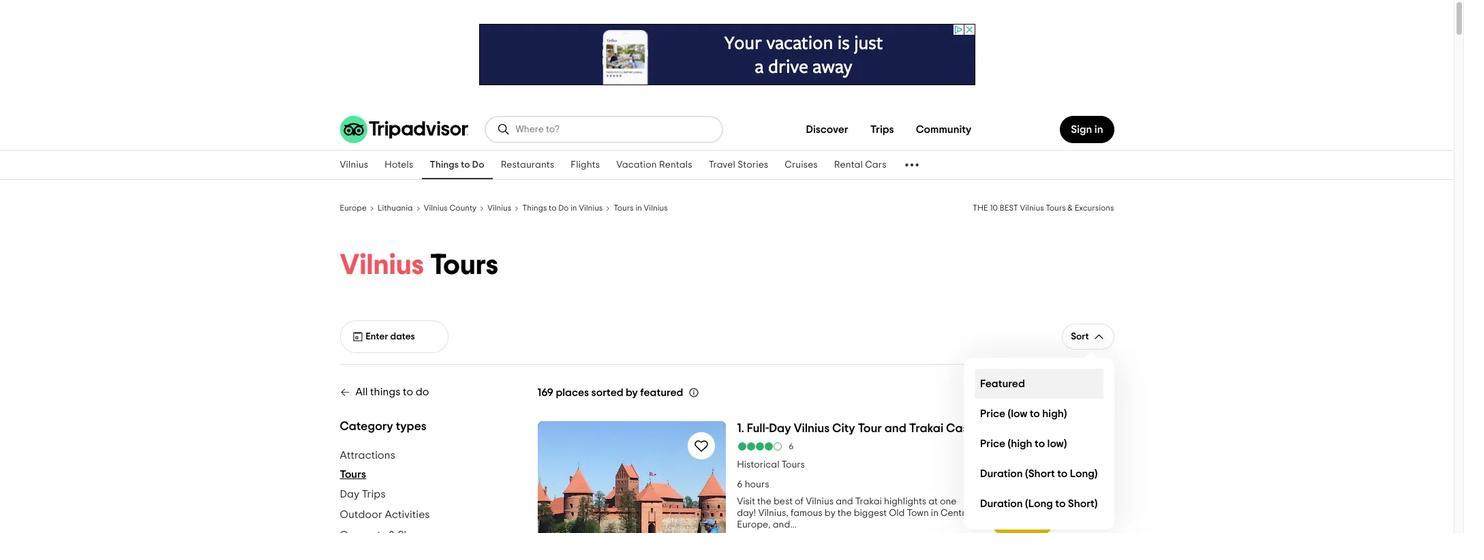 Task type: locate. For each thing, give the bounding box(es) containing it.
0 vertical spatial duration
[[980, 468, 1023, 479]]

0 vertical spatial 6
[[789, 443, 794, 451]]

trips up outdoor activities
[[362, 489, 386, 500]]

to for price (low to high)
[[1030, 408, 1040, 419]]

things to do
[[430, 160, 485, 170]]

(long
[[1026, 498, 1053, 509]]

vilnius down flights
[[579, 204, 603, 212]]

enter
[[366, 332, 388, 342]]

clear all filters
[[1051, 387, 1114, 397]]

in down vacation in the left top of the page
[[636, 204, 642, 212]]

1 horizontal spatial day
[[769, 423, 791, 435]]

trakai up "6" link
[[909, 423, 944, 435]]

by the
[[825, 509, 852, 518]]

tours down county
[[430, 251, 498, 280]]

and inside 'visit the best of vilnius and trakai highlights at one day! vilnius, famous by the biggest old town in central europe, and…'
[[836, 497, 853, 507]]

1 vertical spatial 6
[[737, 480, 743, 490]]

do up county
[[472, 160, 485, 170]]

attractions
[[340, 450, 395, 461]]

trips inside button
[[870, 124, 894, 135]]

0 vertical spatial trakai
[[909, 423, 944, 435]]

1 vertical spatial day
[[340, 489, 360, 500]]

from down (low
[[985, 423, 1011, 435]]

to right (low
[[1030, 408, 1040, 419]]

1 horizontal spatial 6
[[789, 443, 794, 451]]

high)
[[1043, 408, 1067, 419]]

vilnius left county
[[424, 204, 448, 212]]

1 horizontal spatial and
[[885, 423, 907, 435]]

things to do link
[[422, 151, 493, 179]]

town
[[907, 509, 929, 518]]

1 vertical spatial trakai
[[856, 497, 882, 507]]

and…
[[773, 520, 797, 530]]

tripadvisor image
[[340, 116, 468, 143]]

0 vertical spatial from
[[985, 423, 1011, 435]]

vacation rentals
[[617, 160, 693, 170]]

tours up the day trips
[[340, 469, 366, 480]]

discover button
[[795, 116, 860, 143]]

restaurants link
[[493, 151, 563, 179]]

6 up historical tours
[[789, 443, 794, 451]]

vacation rentals link
[[608, 151, 701, 179]]

0 horizontal spatial trips
[[362, 489, 386, 500]]

travel stories
[[709, 160, 769, 170]]

2 duration from the top
[[980, 498, 1023, 509]]

duration (long to short)
[[980, 498, 1098, 509]]

discover
[[806, 124, 849, 135]]

the
[[758, 497, 772, 507]]

to right (long
[[1056, 498, 1066, 509]]

0 horizontal spatial trakai
[[856, 497, 882, 507]]

1 duration from the top
[[980, 468, 1023, 479]]

tours left &
[[1046, 204, 1066, 212]]

(short
[[1026, 468, 1055, 479]]

1 price from the top
[[980, 408, 1006, 419]]

in down at
[[931, 509, 939, 518]]

0 horizontal spatial things
[[430, 160, 459, 170]]

vilnius left city
[[794, 423, 830, 435]]

short)
[[1068, 498, 1098, 509]]

vilnius down lithuania
[[340, 251, 424, 280]]

day trips link
[[340, 484, 386, 505]]

6 hours
[[737, 480, 769, 490]]

tours
[[614, 204, 634, 212], [1046, 204, 1066, 212], [430, 251, 498, 280], [782, 460, 805, 470], [340, 469, 366, 480]]

trips button
[[860, 116, 905, 143]]

things for things to do in vilnius
[[522, 204, 547, 212]]

day inside day trips link
[[340, 489, 360, 500]]

duration down (high
[[980, 468, 1023, 479]]

price left (low
[[980, 408, 1006, 419]]

duration for duration (long to short)
[[980, 498, 1023, 509]]

sort
[[1071, 332, 1089, 341]]

0 vertical spatial things
[[430, 160, 459, 170]]

1 vertical spatial vilnius link
[[488, 202, 512, 213]]

things
[[370, 387, 401, 398]]

duration for duration (short to long)
[[980, 468, 1023, 479]]

from up $196
[[992, 460, 1012, 470]]

None search field
[[486, 117, 722, 142]]

1 horizontal spatial trips
[[870, 124, 894, 135]]

and
[[885, 423, 907, 435], [836, 497, 853, 507]]

one
[[940, 497, 957, 507]]

169
[[538, 387, 554, 398]]

vilnius up the price (high to low)
[[1013, 423, 1049, 435]]

price for price (high to low)
[[980, 438, 1006, 449]]

sort button
[[1062, 324, 1114, 350]]

vilnius up famous
[[806, 497, 834, 507]]

0 vertical spatial day
[[769, 423, 791, 435]]

featured
[[980, 378, 1025, 389]]

0 horizontal spatial do
[[472, 160, 485, 170]]

hotels link
[[377, 151, 422, 179]]

the 10 best vilnius tours & excursions
[[973, 204, 1114, 212]]

day up 4.0 of 5 bubbles image
[[769, 423, 791, 435]]

duration down $196
[[980, 498, 1023, 509]]

vilnius inside vilnius link
[[340, 160, 368, 170]]

0 horizontal spatial vilnius link
[[332, 151, 377, 179]]

community button
[[905, 116, 983, 143]]

price
[[980, 408, 1006, 419], [980, 438, 1006, 449]]

vilnius county
[[424, 204, 477, 212]]

advertisement region
[[479, 24, 975, 85]]

to for duration (long to short)
[[1056, 498, 1066, 509]]

trakai
[[909, 423, 944, 435], [856, 497, 882, 507]]

and up by the
[[836, 497, 853, 507]]

Search search field
[[516, 123, 711, 136]]

do down flights link
[[559, 204, 569, 212]]

to left the "low)"
[[1035, 438, 1045, 449]]

europe
[[340, 204, 367, 212]]

trips
[[870, 124, 894, 135], [362, 489, 386, 500]]

travel stories link
[[701, 151, 777, 179]]

1 vertical spatial from
[[992, 460, 1012, 470]]

featured
[[640, 387, 684, 398]]

4.0 of 5 bubbles image
[[737, 443, 784, 451]]

trakai inside 'visit the best of vilnius and trakai highlights at one day! vilnius, famous by the biggest old town in central europe, and…'
[[856, 497, 882, 507]]

long)
[[1070, 468, 1098, 479]]

6 left hours
[[737, 480, 743, 490]]

1 vertical spatial duration
[[980, 498, 1023, 509]]

169 places sorted by featured
[[538, 387, 684, 398]]

0 horizontal spatial day
[[340, 489, 360, 500]]

duration
[[980, 468, 1023, 479], [980, 498, 1023, 509]]

to up county
[[461, 160, 470, 170]]

list box
[[964, 358, 1114, 530]]

price left (high
[[980, 438, 1006, 449]]

trips up cars
[[870, 124, 894, 135]]

vilnius up "europe" link
[[340, 160, 368, 170]]

6 link
[[737, 442, 1114, 451]]

0 vertical spatial price
[[980, 408, 1006, 419]]

things up vilnius county link
[[430, 160, 459, 170]]

0 vertical spatial do
[[472, 160, 485, 170]]

do
[[472, 160, 485, 170], [559, 204, 569, 212]]

travel
[[709, 160, 736, 170]]

in right sign
[[1095, 124, 1104, 135]]

famous
[[791, 509, 823, 518]]

to left long) at the right of the page
[[1058, 468, 1068, 479]]

vilnius down vacation rentals
[[644, 204, 668, 212]]

1 horizontal spatial do
[[559, 204, 569, 212]]

highlights
[[884, 497, 927, 507]]

of
[[795, 497, 804, 507]]

tour
[[858, 423, 882, 435]]

outdoor activities link
[[340, 505, 430, 525]]

1 horizontal spatial things
[[522, 204, 547, 212]]

sign
[[1071, 124, 1093, 135]]

vilnius
[[340, 160, 368, 170], [424, 204, 448, 212], [488, 204, 512, 212], [579, 204, 603, 212], [644, 204, 668, 212], [1020, 204, 1044, 212], [340, 251, 424, 280], [794, 423, 830, 435], [1013, 423, 1049, 435], [806, 497, 834, 507]]

1 vertical spatial price
[[980, 438, 1006, 449]]

2 price from the top
[[980, 438, 1006, 449]]

0 horizontal spatial and
[[836, 497, 853, 507]]

duration (short to long)
[[980, 468, 1098, 479]]

cars
[[865, 160, 887, 170]]

to left do
[[403, 387, 413, 398]]

to
[[461, 160, 470, 170], [549, 204, 557, 212], [403, 387, 413, 398], [1030, 408, 1040, 419], [1035, 438, 1045, 449], [1058, 468, 1068, 479], [1056, 498, 1066, 509]]

vilnius link up "europe" link
[[332, 151, 377, 179]]

day trips
[[340, 489, 386, 500]]

10
[[990, 204, 998, 212]]

all
[[356, 387, 368, 398]]

excursions
[[1075, 204, 1114, 212]]

vilnius link right county
[[488, 202, 512, 213]]

trakai up biggest
[[856, 497, 882, 507]]

restaurants
[[501, 160, 555, 170]]

1 vertical spatial and
[[836, 497, 853, 507]]

0 vertical spatial trips
[[870, 124, 894, 135]]

vilnius inside vilnius county link
[[424, 204, 448, 212]]

day up outdoor
[[340, 489, 360, 500]]

1 vertical spatial things
[[522, 204, 547, 212]]

activities
[[385, 509, 430, 520]]

vilnius right the best
[[1020, 204, 1044, 212]]

things
[[430, 160, 459, 170], [522, 204, 547, 212]]

things down restaurants link at the top left
[[522, 204, 547, 212]]

1 vertical spatial do
[[559, 204, 569, 212]]

and right tour
[[885, 423, 907, 435]]

in down flights link
[[571, 204, 577, 212]]

hours
[[745, 480, 769, 490]]

price for price (low to high)
[[980, 408, 1006, 419]]

0 horizontal spatial 6
[[737, 480, 743, 490]]



Task type: describe. For each thing, give the bounding box(es) containing it.
from $196
[[992, 460, 1018, 485]]

rental
[[834, 160, 863, 170]]

flights
[[571, 160, 600, 170]]

lithuania link
[[378, 202, 413, 213]]

sorted
[[592, 387, 624, 398]]

price (low to high)
[[980, 408, 1067, 419]]

1 horizontal spatial vilnius link
[[488, 202, 512, 213]]

6 for 6 hours
[[737, 480, 743, 490]]

category types
[[340, 421, 427, 433]]

cruises link
[[777, 151, 826, 179]]

all things to do link
[[340, 387, 429, 398]]

best
[[774, 497, 793, 507]]

6 for 6
[[789, 443, 794, 451]]

historical
[[737, 460, 780, 470]]

vilnius inside things to do in vilnius link
[[579, 204, 603, 212]]

$196
[[992, 473, 1018, 485]]

full-
[[747, 423, 769, 435]]

outdoor
[[340, 509, 382, 520]]

vilnius inside 'visit the best of vilnius and trakai highlights at one day! vilnius, famous by the biggest old town in central europe, and…'
[[806, 497, 834, 507]]

central
[[941, 509, 974, 518]]

city
[[833, 423, 855, 435]]

list box containing featured
[[964, 358, 1114, 530]]

enter dates button
[[340, 320, 448, 353]]

vacation
[[617, 160, 657, 170]]

filters
[[1090, 387, 1114, 397]]

europe link
[[340, 202, 367, 213]]

europe,
[[737, 520, 771, 530]]

0 vertical spatial and
[[885, 423, 907, 435]]

to for all things to do
[[403, 387, 413, 398]]

flights link
[[563, 151, 608, 179]]

tours right historical
[[782, 460, 805, 470]]

low)
[[1048, 438, 1067, 449]]

stories
[[738, 160, 769, 170]]

sign in
[[1071, 124, 1104, 135]]

old
[[889, 509, 905, 518]]

lithuania
[[378, 204, 413, 212]]

things for things to do
[[430, 160, 459, 170]]

do
[[416, 387, 429, 398]]

tours down vacation in the left top of the page
[[614, 204, 634, 212]]

do for things to do in vilnius
[[559, 204, 569, 212]]

search image
[[497, 123, 510, 136]]

outdoor activities
[[340, 509, 430, 520]]

sign in link
[[1060, 116, 1114, 143]]

1.
[[737, 423, 744, 435]]

to for duration (short to long)
[[1058, 468, 1068, 479]]

all things to do
[[356, 387, 429, 398]]

rental cars link
[[826, 151, 895, 179]]

1 horizontal spatial trakai
[[909, 423, 944, 435]]

save to a trip image
[[694, 438, 710, 454]]

1. full-day vilnius city tour and trakai castle from vilnius
[[737, 423, 1049, 435]]

to down restaurants link at the top left
[[549, 204, 557, 212]]

0 vertical spatial vilnius link
[[332, 151, 377, 179]]

visit the best of vilnius and trakai highlights at one day! vilnius, famous by the biggest old town in central europe, and…
[[737, 497, 974, 530]]

dates
[[390, 332, 415, 342]]

clear all filters link
[[1051, 377, 1114, 407]]

vilnius tours
[[340, 251, 498, 280]]

cruises
[[785, 160, 818, 170]]

clear
[[1051, 387, 1076, 397]]

county
[[450, 204, 477, 212]]

things to do in vilnius
[[522, 204, 603, 212]]

all
[[1078, 387, 1088, 397]]

visit
[[737, 497, 755, 507]]

vilnius right county
[[488, 204, 512, 212]]

enter dates
[[366, 332, 415, 342]]

biggest
[[854, 509, 887, 518]]

vilnius county link
[[424, 202, 477, 213]]

visit the best of vilnius and trakai highlights at one day! vilnius, famous by the biggest old town in central europe, and… link
[[737, 496, 981, 531]]

castle
[[946, 423, 983, 435]]

1 vertical spatial trips
[[362, 489, 386, 500]]

by
[[626, 387, 638, 398]]

the
[[973, 204, 989, 212]]

category
[[340, 421, 393, 433]]

price (high to low)
[[980, 438, 1067, 449]]

in inside 'visit the best of vilnius and trakai highlights at one day! vilnius, famous by the biggest old town in central europe, and…'
[[931, 509, 939, 518]]

attractions link
[[340, 445, 395, 466]]

(low
[[1008, 408, 1028, 419]]

rentals
[[659, 160, 693, 170]]

rental cars
[[834, 160, 887, 170]]

(high
[[1008, 438, 1033, 449]]

hotels
[[385, 160, 414, 170]]

do for things to do
[[472, 160, 485, 170]]

at
[[929, 497, 938, 507]]

day! vilnius,
[[737, 509, 789, 518]]

historical tours
[[737, 460, 805, 470]]

from inside from $196
[[992, 460, 1012, 470]]

to for price (high to low)
[[1035, 438, 1045, 449]]



Task type: vqa. For each thing, say whether or not it's contained in the screenshot.
'To' in Things to Do in Vilnius "link"
yes



